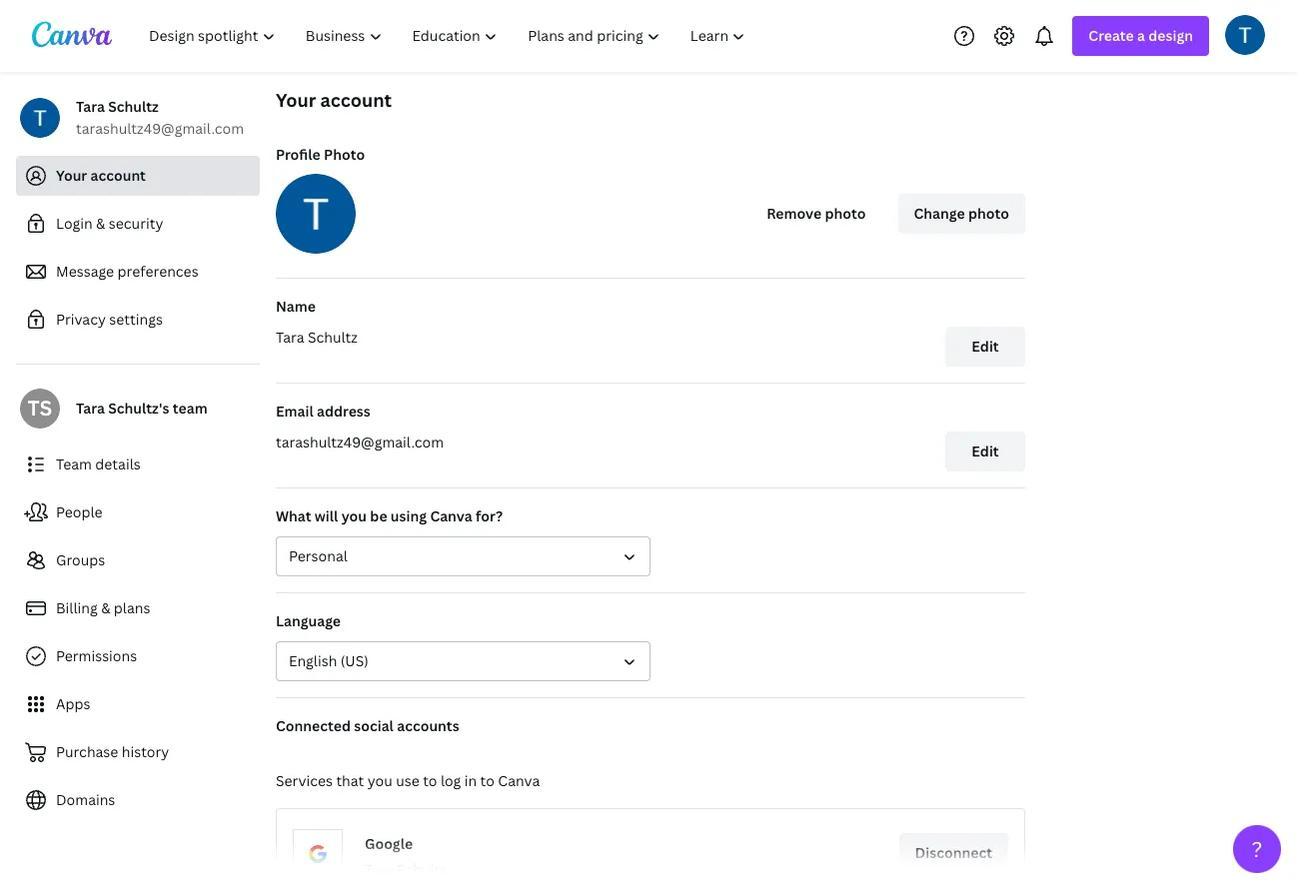 Task type: describe. For each thing, give the bounding box(es) containing it.
schultz for tara schultz tarashultz49@gmail.com
[[108, 97, 159, 116]]

top level navigation element
[[136, 16, 763, 56]]

change photo
[[914, 204, 1010, 223]]

0 horizontal spatial tarashultz49@gmail.com
[[76, 119, 244, 138]]

1 horizontal spatial your account
[[276, 88, 392, 112]]

photo for change photo
[[969, 204, 1010, 223]]

privacy
[[56, 310, 106, 329]]

photo
[[324, 145, 365, 164]]

account inside "link"
[[90, 166, 146, 185]]

details
[[95, 455, 141, 474]]

tara for tara schultz tarashultz49@gmail.com
[[76, 97, 105, 116]]

permissions
[[56, 647, 137, 666]]

billing & plans
[[56, 599, 150, 618]]

apps
[[56, 695, 90, 714]]

remove photo
[[767, 204, 866, 223]]

design
[[1149, 26, 1194, 45]]

name
[[276, 297, 316, 316]]

edit button for tarashultz49@gmail.com
[[946, 432, 1026, 472]]

email address
[[276, 402, 371, 421]]

schultz for tara schultz
[[308, 328, 358, 347]]

login
[[56, 214, 93, 233]]

message preferences link
[[16, 252, 260, 292]]

change
[[914, 204, 965, 223]]

create a design button
[[1073, 16, 1210, 56]]

Personal button
[[276, 537, 651, 577]]

edit for tarashultz49@gmail.com
[[972, 442, 999, 461]]

message
[[56, 262, 114, 281]]

(us)
[[341, 652, 369, 671]]

tara inside the google tara schultz
[[365, 861, 393, 880]]

0 vertical spatial canva
[[430, 507, 473, 526]]

connected
[[276, 717, 351, 736]]

team
[[56, 455, 92, 474]]

tara schultz image
[[1226, 14, 1266, 54]]

permissions link
[[16, 637, 260, 677]]

privacy settings link
[[16, 300, 260, 340]]

disconnect
[[915, 844, 993, 863]]

plans
[[114, 599, 150, 618]]

create a design
[[1089, 26, 1194, 45]]

social
[[354, 717, 394, 736]]

team details
[[56, 455, 141, 474]]

security
[[109, 214, 163, 233]]

change photo button
[[898, 194, 1026, 234]]

create
[[1089, 26, 1134, 45]]

purchase history link
[[16, 733, 260, 773]]

& for login
[[96, 214, 105, 233]]

services
[[276, 772, 333, 791]]

0 vertical spatial your
[[276, 88, 316, 112]]

connected social accounts
[[276, 717, 459, 736]]

email
[[276, 402, 314, 421]]

domains
[[56, 791, 115, 810]]

domains link
[[16, 781, 260, 821]]

will
[[315, 507, 338, 526]]

language
[[276, 612, 341, 631]]

message preferences
[[56, 262, 199, 281]]

groups
[[56, 551, 105, 570]]

google
[[365, 835, 413, 854]]

tara schultz's team image
[[20, 389, 60, 429]]

2 to from the left
[[480, 772, 495, 791]]

team
[[173, 399, 208, 418]]

apps link
[[16, 685, 260, 725]]

settings
[[109, 310, 163, 329]]

english
[[289, 652, 337, 671]]

you for will
[[342, 507, 367, 526]]

?
[[1252, 836, 1263, 864]]

services that you use to log in to canva
[[276, 772, 540, 791]]

in
[[465, 772, 477, 791]]

remove photo button
[[751, 194, 882, 234]]

address
[[317, 402, 371, 421]]

team details link
[[16, 445, 260, 485]]

1 vertical spatial canva
[[498, 772, 540, 791]]

log
[[441, 772, 461, 791]]

& for billing
[[101, 599, 110, 618]]



Task type: locate. For each thing, give the bounding box(es) containing it.
purchase history
[[56, 743, 169, 762]]

your account link
[[16, 156, 260, 196]]

1 vertical spatial &
[[101, 599, 110, 618]]

tarashultz49@gmail.com up your account "link"
[[76, 119, 244, 138]]

1 vertical spatial your
[[56, 166, 87, 185]]

0 vertical spatial account
[[321, 88, 392, 112]]

you left be
[[342, 507, 367, 526]]

1 vertical spatial you
[[368, 772, 393, 791]]

tara for tara schultz's team
[[76, 399, 105, 418]]

schultz's
[[108, 399, 169, 418]]

edit for tara schultz
[[972, 337, 999, 356]]

& right login
[[96, 214, 105, 233]]

1 edit from the top
[[972, 337, 999, 356]]

billing
[[56, 599, 98, 618]]

schultz down google
[[397, 861, 447, 880]]

account up the login & security
[[90, 166, 146, 185]]

schultz down name
[[308, 328, 358, 347]]

1 horizontal spatial account
[[321, 88, 392, 112]]

0 horizontal spatial your
[[56, 166, 87, 185]]

what will you be using canva for?
[[276, 507, 503, 526]]

disconnect button
[[899, 834, 1009, 874]]

0 vertical spatial &
[[96, 214, 105, 233]]

1 vertical spatial schultz
[[308, 328, 358, 347]]

2 photo from the left
[[969, 204, 1010, 223]]

edit button for tara schultz
[[946, 327, 1026, 367]]

0 horizontal spatial photo
[[825, 204, 866, 223]]

preferences
[[117, 262, 199, 281]]

purchase
[[56, 743, 118, 762]]

photo for remove photo
[[825, 204, 866, 223]]

for?
[[476, 507, 503, 526]]

schultz inside "tara schultz tarashultz49@gmail.com"
[[108, 97, 159, 116]]

photo
[[825, 204, 866, 223], [969, 204, 1010, 223]]

tara inside "tara schultz tarashultz49@gmail.com"
[[76, 97, 105, 116]]

privacy settings
[[56, 310, 163, 329]]

profile
[[276, 145, 321, 164]]

tara schultz's team element
[[20, 389, 60, 429]]

tara schultz's team
[[76, 399, 208, 418]]

be
[[370, 507, 387, 526]]

canva
[[430, 507, 473, 526], [498, 772, 540, 791]]

1 photo from the left
[[825, 204, 866, 223]]

0 horizontal spatial canva
[[430, 507, 473, 526]]

accounts
[[397, 717, 459, 736]]

1 vertical spatial edit button
[[946, 432, 1026, 472]]

history
[[122, 743, 169, 762]]

your up profile
[[276, 88, 316, 112]]

1 vertical spatial tarashultz49@gmail.com
[[276, 433, 444, 452]]

you left use
[[368, 772, 393, 791]]

account
[[321, 88, 392, 112], [90, 166, 146, 185]]

edit button
[[946, 327, 1026, 367], [946, 432, 1026, 472]]

groups link
[[16, 541, 260, 581]]

0 horizontal spatial account
[[90, 166, 146, 185]]

1 horizontal spatial tarashultz49@gmail.com
[[276, 433, 444, 452]]

schultz up your account "link"
[[108, 97, 159, 116]]

a
[[1138, 26, 1146, 45]]

2 edit from the top
[[972, 442, 999, 461]]

2 edit button from the top
[[946, 432, 1026, 472]]

using
[[391, 507, 427, 526]]

people
[[56, 503, 103, 522]]

tara left schultz's
[[76, 399, 105, 418]]

0 vertical spatial edit
[[972, 337, 999, 356]]

0 horizontal spatial schultz
[[108, 97, 159, 116]]

1 horizontal spatial photo
[[969, 204, 1010, 223]]

1 vertical spatial edit
[[972, 442, 999, 461]]

remove
[[767, 204, 822, 223]]

account up photo
[[321, 88, 392, 112]]

schultz
[[108, 97, 159, 116], [308, 328, 358, 347], [397, 861, 447, 880]]

tara down google
[[365, 861, 393, 880]]

0 vertical spatial schultz
[[108, 97, 159, 116]]

tara down name
[[276, 328, 304, 347]]

& left plans
[[101, 599, 110, 618]]

0 vertical spatial edit button
[[946, 327, 1026, 367]]

photo inside button
[[969, 204, 1010, 223]]

tarashultz49@gmail.com
[[76, 119, 244, 138], [276, 433, 444, 452]]

1 vertical spatial your account
[[56, 166, 146, 185]]

your inside "link"
[[56, 166, 87, 185]]

that
[[336, 772, 364, 791]]

&
[[96, 214, 105, 233], [101, 599, 110, 618]]

tara schultz
[[276, 328, 358, 347]]

to left log on the left of page
[[423, 772, 437, 791]]

your account
[[276, 88, 392, 112], [56, 166, 146, 185]]

your account up the login & security
[[56, 166, 146, 185]]

to right in at the left bottom of page
[[480, 772, 495, 791]]

your
[[276, 88, 316, 112], [56, 166, 87, 185]]

tara up your account "link"
[[76, 97, 105, 116]]

2 horizontal spatial schultz
[[397, 861, 447, 880]]

Language: English (US) button
[[276, 642, 651, 682]]

0 vertical spatial your account
[[276, 88, 392, 112]]

your account inside "link"
[[56, 166, 146, 185]]

tara schultz tarashultz49@gmail.com
[[76, 97, 244, 138]]

1 vertical spatial account
[[90, 166, 146, 185]]

1 edit button from the top
[[946, 327, 1026, 367]]

you for that
[[368, 772, 393, 791]]

photo right change
[[969, 204, 1010, 223]]

1 horizontal spatial canva
[[498, 772, 540, 791]]

1 horizontal spatial schultz
[[308, 328, 358, 347]]

1 to from the left
[[423, 772, 437, 791]]

0 horizontal spatial your account
[[56, 166, 146, 185]]

0 vertical spatial tarashultz49@gmail.com
[[76, 119, 244, 138]]

english (us)
[[289, 652, 369, 671]]

profile photo
[[276, 145, 365, 164]]

use
[[396, 772, 420, 791]]

edit
[[972, 337, 999, 356], [972, 442, 999, 461]]

tarashultz49@gmail.com down address
[[276, 433, 444, 452]]

canva right in at the left bottom of page
[[498, 772, 540, 791]]

photo inside button
[[825, 204, 866, 223]]

you
[[342, 507, 367, 526], [368, 772, 393, 791]]

1 horizontal spatial to
[[480, 772, 495, 791]]

to
[[423, 772, 437, 791], [480, 772, 495, 791]]

personal
[[289, 547, 348, 566]]

people link
[[16, 493, 260, 533]]

your account up photo
[[276, 88, 392, 112]]

photo right remove
[[825, 204, 866, 223]]

what
[[276, 507, 311, 526]]

0 horizontal spatial to
[[423, 772, 437, 791]]

schultz inside the google tara schultz
[[397, 861, 447, 880]]

login & security
[[56, 214, 163, 233]]

google tara schultz
[[365, 835, 447, 880]]

your up login
[[56, 166, 87, 185]]

tara
[[76, 97, 105, 116], [276, 328, 304, 347], [76, 399, 105, 418], [365, 861, 393, 880]]

billing & plans link
[[16, 589, 260, 629]]

? button
[[1234, 826, 1282, 874]]

tara for tara schultz
[[276, 328, 304, 347]]

canva left 'for?'
[[430, 507, 473, 526]]

1 horizontal spatial your
[[276, 88, 316, 112]]

login & security link
[[16, 204, 260, 244]]

2 vertical spatial schultz
[[397, 861, 447, 880]]

0 vertical spatial you
[[342, 507, 367, 526]]



Task type: vqa. For each thing, say whether or not it's contained in the screenshot.
I
no



